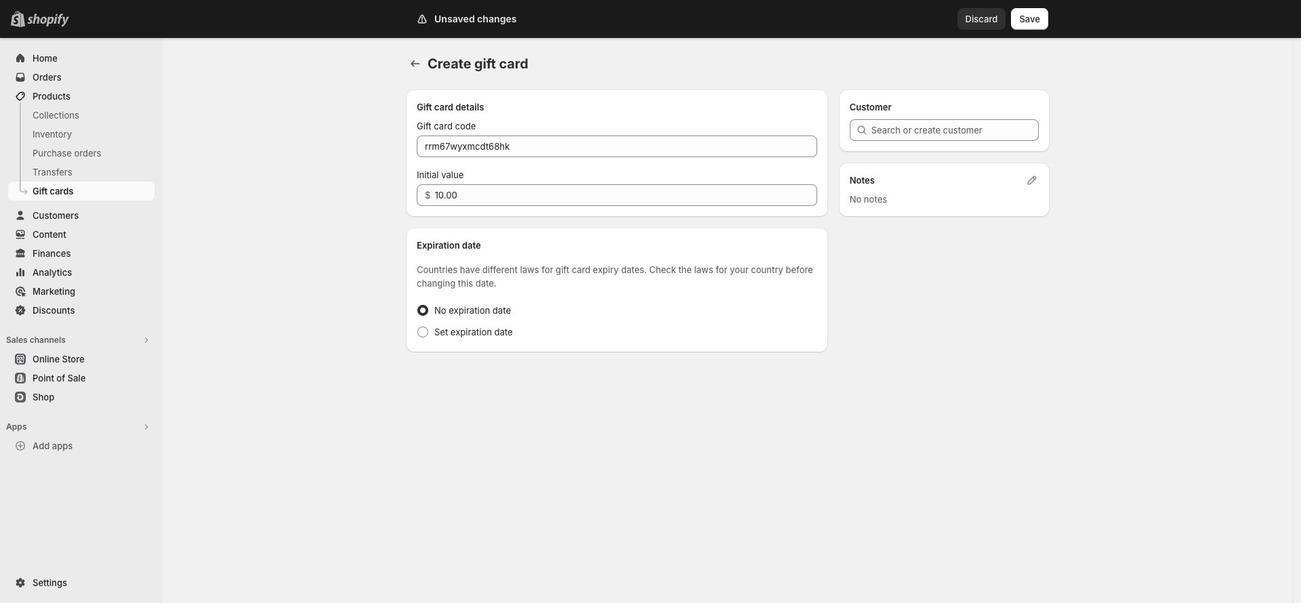 Task type: describe. For each thing, give the bounding box(es) containing it.
shopify image
[[30, 14, 72, 27]]



Task type: vqa. For each thing, say whether or not it's contained in the screenshot.
the Search collections text box
no



Task type: locate. For each thing, give the bounding box(es) containing it.
Search or create customer text field
[[871, 119, 1039, 141]]

None text field
[[417, 136, 817, 157]]

  text field
[[435, 184, 817, 206]]



